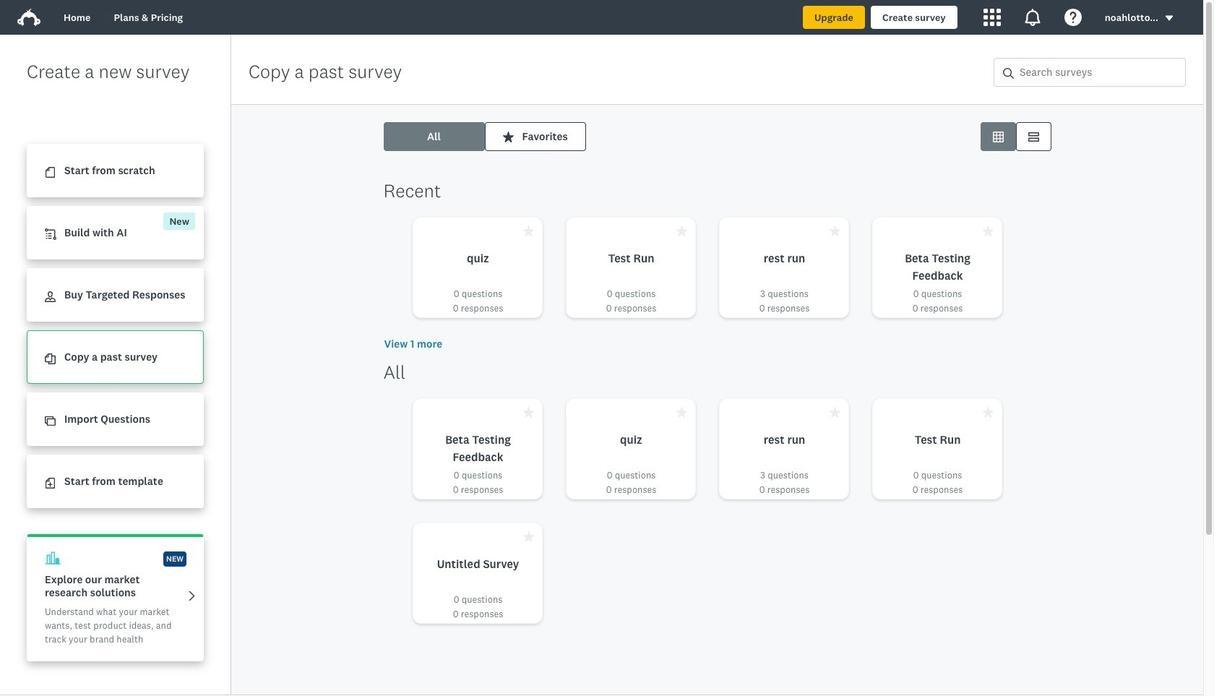 Task type: vqa. For each thing, say whether or not it's contained in the screenshot.
StarFilled icon to the left
no



Task type: locate. For each thing, give the bounding box(es) containing it.
document image
[[45, 167, 56, 178]]

starfilled image
[[503, 131, 514, 142], [523, 226, 534, 236], [830, 226, 840, 236], [523, 407, 534, 418], [983, 407, 994, 418], [523, 531, 534, 542]]

notification center icon image
[[1024, 9, 1042, 26]]

documentclone image
[[45, 354, 56, 365]]

brand logo image
[[17, 6, 40, 29], [17, 9, 40, 26]]

documentplus image
[[45, 478, 56, 489]]

1 brand logo image from the top
[[17, 6, 40, 29]]

grid image
[[993, 131, 1004, 142]]

starfilled image
[[676, 226, 687, 236], [983, 226, 994, 236], [676, 407, 687, 418], [830, 407, 840, 418]]

products icon image
[[984, 9, 1001, 26], [984, 9, 1001, 26]]

dropdown arrow icon image
[[1165, 13, 1175, 23], [1166, 16, 1174, 21]]

search image
[[1003, 68, 1014, 79]]

2 brand logo image from the top
[[17, 9, 40, 26]]

chevronright image
[[187, 590, 197, 601]]



Task type: describe. For each thing, give the bounding box(es) containing it.
clone image
[[45, 416, 56, 427]]

Search surveys field
[[1014, 59, 1186, 86]]

textboxmultiple image
[[1028, 131, 1039, 142]]

user image
[[45, 292, 56, 302]]

help icon image
[[1065, 9, 1082, 26]]



